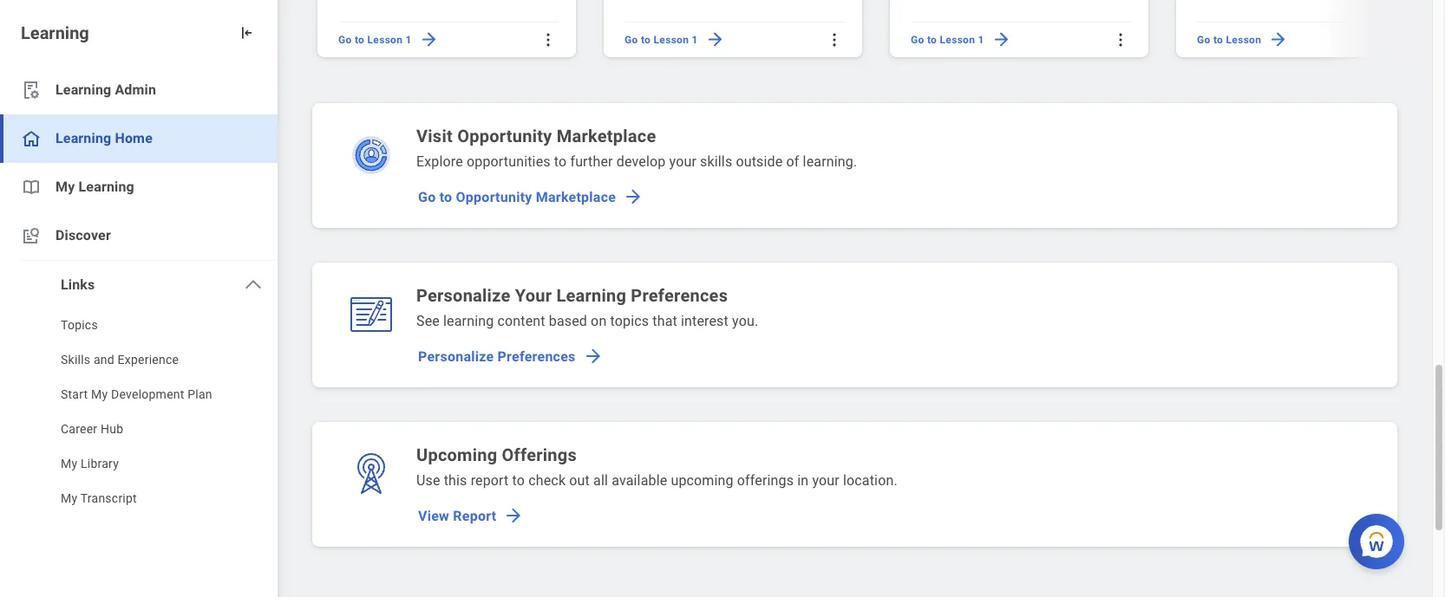 Task type: locate. For each thing, give the bounding box(es) containing it.
learning for learning home
[[56, 130, 111, 147]]

skills and experience
[[61, 353, 179, 367]]

chevron up image
[[243, 275, 264, 296]]

2 horizontal spatial go to lesson 1
[[911, 34, 985, 46]]

list
[[312, 0, 1446, 62], [0, 66, 278, 518], [0, 310, 278, 518]]

go to lesson 1 for arrow right icon corresponding to go to lesson 1
[[625, 34, 698, 46]]

skills and experience link
[[0, 344, 278, 379]]

content
[[498, 313, 545, 330]]

personalize for preferences
[[418, 348, 494, 365]]

my for my transcript
[[61, 492, 78, 506]]

go to opportunity marketplace
[[418, 189, 616, 205]]

based
[[549, 313, 587, 330]]

1
[[406, 34, 412, 46], [692, 34, 698, 46], [978, 34, 985, 46]]

home
[[115, 130, 153, 147]]

library
[[81, 457, 119, 471]]

my inside "link"
[[91, 388, 108, 402]]

opportunity down opportunities
[[456, 189, 532, 205]]

learning left admin
[[56, 82, 111, 98]]

list containing topics
[[0, 310, 278, 518]]

preferences down content
[[498, 348, 576, 365]]

personalize preferences link
[[411, 339, 607, 374]]

check
[[529, 473, 566, 489]]

my learning
[[56, 179, 134, 195]]

upcoming
[[416, 445, 497, 466]]

arrow right image
[[419, 30, 439, 50], [992, 30, 1012, 50], [623, 187, 644, 207]]

3 1 from the left
[[978, 34, 985, 46]]

marketplace up "further" in the left of the page
[[557, 126, 656, 147]]

on
[[591, 313, 607, 330]]

1 for left arrow right image
[[406, 34, 412, 46]]

my left library
[[61, 457, 78, 471]]

my library link
[[0, 449, 278, 483]]

0 vertical spatial your
[[669, 154, 697, 170]]

1 horizontal spatial your
[[813, 473, 840, 489]]

to
[[355, 34, 365, 46], [641, 34, 651, 46], [927, 34, 937, 46], [1214, 34, 1224, 46], [554, 154, 567, 170], [440, 189, 452, 205], [512, 473, 525, 489]]

2 go to lesson 1 from the left
[[625, 34, 698, 46]]

preferences
[[631, 285, 728, 306], [498, 348, 576, 365]]

related actions vertical image for arrow right image to the right
[[1112, 31, 1130, 48]]

my transcript link
[[0, 483, 278, 518]]

go inside "go to opportunity marketplace" link
[[418, 189, 436, 205]]

0 horizontal spatial related actions vertical image
[[540, 31, 557, 48]]

1 vertical spatial opportunity
[[456, 189, 532, 205]]

your right in
[[813, 473, 840, 489]]

lesson
[[367, 34, 403, 46], [654, 34, 689, 46], [940, 34, 976, 46], [1227, 34, 1262, 46]]

1 related actions vertical image from the left
[[540, 31, 557, 48]]

0 horizontal spatial preferences
[[498, 348, 576, 365]]

my right start
[[91, 388, 108, 402]]

arrow right image inside the personalize preferences link
[[583, 346, 604, 367]]

available
[[612, 473, 668, 489]]

career hub link
[[0, 414, 278, 449]]

my for my learning
[[56, 179, 75, 195]]

1 horizontal spatial preferences
[[631, 285, 728, 306]]

learning for learning
[[21, 23, 89, 43]]

arrow right image for go to lesson
[[1269, 30, 1289, 50]]

my right the book open icon
[[56, 179, 75, 195]]

that
[[653, 313, 678, 330]]

learning.
[[803, 154, 858, 170]]

1 vertical spatial your
[[813, 473, 840, 489]]

of
[[787, 154, 800, 170]]

1 horizontal spatial 1
[[692, 34, 698, 46]]

related actions vertical image
[[540, 31, 557, 48], [1112, 31, 1130, 48]]

discover
[[56, 227, 111, 244]]

topics
[[61, 318, 98, 332]]

0 vertical spatial opportunity
[[457, 126, 552, 147]]

personalize up learning
[[416, 285, 511, 306]]

plan
[[188, 388, 212, 402]]

1 go to lesson 1 from the left
[[338, 34, 412, 46]]

learning inside 'link'
[[79, 179, 134, 195]]

offerings
[[502, 445, 577, 466]]

4 lesson from the left
[[1227, 34, 1262, 46]]

arrow right image for view report
[[504, 506, 524, 527]]

0 horizontal spatial arrow right image
[[419, 30, 439, 50]]

preferences inside personalize your learning preferences see learning content based on topics that interest you.
[[631, 285, 728, 306]]

arrow right image inside view report link
[[504, 506, 524, 527]]

experience
[[118, 353, 179, 367]]

learning home
[[56, 130, 153, 147]]

related actions vertical image
[[826, 31, 843, 48]]

learning admin
[[56, 82, 156, 98]]

my library
[[61, 457, 119, 471]]

learning down the learning home at top left
[[79, 179, 134, 195]]

development
[[111, 388, 184, 402]]

preferences up that
[[631, 285, 728, 306]]

learning home link
[[0, 115, 278, 163]]

use
[[416, 473, 440, 489]]

in
[[798, 473, 809, 489]]

marketplace inside visit opportunity marketplace explore opportunities to further develop your skills outside of learning.
[[557, 126, 656, 147]]

learning up on at the bottom of the page
[[557, 285, 627, 306]]

marketplace
[[557, 126, 656, 147], [536, 189, 616, 205]]

marketplace down "further" in the left of the page
[[536, 189, 616, 205]]

0 horizontal spatial go to lesson 1
[[338, 34, 412, 46]]

personalize down learning
[[418, 348, 494, 365]]

personalize
[[416, 285, 511, 306], [418, 348, 494, 365]]

career
[[61, 423, 97, 436]]

3 lesson from the left
[[940, 34, 976, 46]]

your inside visit opportunity marketplace explore opportunities to further develop your skills outside of learning.
[[669, 154, 697, 170]]

transcript
[[80, 492, 137, 506]]

go to lesson 1
[[338, 34, 412, 46], [625, 34, 698, 46], [911, 34, 985, 46]]

start
[[61, 388, 88, 402]]

1 vertical spatial preferences
[[498, 348, 576, 365]]

your
[[669, 154, 697, 170], [813, 473, 840, 489]]

arrow right image
[[705, 30, 725, 50], [1269, 30, 1289, 50], [583, 346, 604, 367], [504, 506, 524, 527]]

and
[[94, 353, 114, 367]]

0 vertical spatial personalize
[[416, 285, 511, 306]]

my inside 'link'
[[56, 179, 75, 195]]

my transcript
[[61, 492, 137, 506]]

go for arrow right image inside "go to opportunity marketplace" link
[[418, 189, 436, 205]]

0 horizontal spatial your
[[669, 154, 697, 170]]

0 horizontal spatial 1
[[406, 34, 412, 46]]

3 go to lesson 1 from the left
[[911, 34, 985, 46]]

your inside upcoming offerings use this report to check out all available upcoming offerings in your location.
[[813, 473, 840, 489]]

2 horizontal spatial 1
[[978, 34, 985, 46]]

1 1 from the left
[[406, 34, 412, 46]]

1 horizontal spatial go to lesson 1
[[625, 34, 698, 46]]

2 related actions vertical image from the left
[[1112, 31, 1130, 48]]

opportunity up opportunities
[[457, 126, 552, 147]]

learning up the 'my learning'
[[56, 130, 111, 147]]

0 vertical spatial preferences
[[631, 285, 728, 306]]

personalize inside personalize your learning preferences see learning content based on topics that interest you.
[[416, 285, 511, 306]]

my left transcript
[[61, 492, 78, 506]]

go to lesson 1 for left arrow right image
[[338, 34, 412, 46]]

1 horizontal spatial arrow right image
[[623, 187, 644, 207]]

opportunity
[[457, 126, 552, 147], [456, 189, 532, 205]]

visit
[[416, 126, 453, 147]]

to inside visit opportunity marketplace explore opportunities to further develop your skills outside of learning.
[[554, 154, 567, 170]]

report
[[471, 473, 509, 489]]

upcoming
[[671, 473, 734, 489]]

1 horizontal spatial related actions vertical image
[[1112, 31, 1130, 48]]

your left the skills
[[669, 154, 697, 170]]

0 vertical spatial marketplace
[[557, 126, 656, 147]]

start my development plan link
[[0, 379, 278, 414]]

go
[[338, 34, 352, 46], [625, 34, 638, 46], [911, 34, 925, 46], [1197, 34, 1211, 46], [418, 189, 436, 205]]

further
[[570, 154, 613, 170]]

learning up report parameter icon
[[21, 23, 89, 43]]

home image
[[21, 128, 42, 149]]

1 vertical spatial personalize
[[418, 348, 494, 365]]

transformation import image
[[238, 24, 255, 42]]

my
[[56, 179, 75, 195], [91, 388, 108, 402], [61, 457, 78, 471], [61, 492, 78, 506]]

learning
[[21, 23, 89, 43], [56, 82, 111, 98], [56, 130, 111, 147], [79, 179, 134, 195], [557, 285, 627, 306]]



Task type: describe. For each thing, give the bounding box(es) containing it.
interest
[[681, 313, 729, 330]]

related actions vertical image for left arrow right image
[[540, 31, 557, 48]]

topics
[[610, 313, 649, 330]]

go to lesson 1 for arrow right image to the right
[[911, 34, 985, 46]]

to inside upcoming offerings use this report to check out all available upcoming offerings in your location.
[[512, 473, 525, 489]]

learning
[[443, 313, 494, 330]]

visit opportunity marketplace explore opportunities to further develop your skills outside of learning.
[[416, 126, 858, 170]]

personalize for your
[[416, 285, 511, 306]]

1 lesson from the left
[[367, 34, 403, 46]]

2 horizontal spatial arrow right image
[[992, 30, 1012, 50]]

arrow right image inside "go to opportunity marketplace" link
[[623, 187, 644, 207]]

offerings
[[737, 473, 794, 489]]

links
[[61, 277, 95, 293]]

opportunity inside visit opportunity marketplace explore opportunities to further develop your skills outside of learning.
[[457, 126, 552, 147]]

learning admin link
[[0, 66, 278, 115]]

list containing learning admin
[[0, 66, 278, 518]]

this
[[444, 473, 467, 489]]

discover link
[[0, 212, 278, 260]]

2 1 from the left
[[692, 34, 698, 46]]

personalize your learning preferences see learning content based on topics that interest you.
[[416, 285, 759, 330]]

admin
[[115, 82, 156, 98]]

links button
[[0, 261, 278, 310]]

1 for arrow right image to the right
[[978, 34, 985, 46]]

personalize preferences
[[418, 348, 576, 365]]

out
[[569, 473, 590, 489]]

arrow right image for go to lesson 1
[[705, 30, 725, 50]]

go to lesson
[[1197, 34, 1262, 46]]

go for left arrow right image
[[338, 34, 352, 46]]

all
[[594, 473, 608, 489]]

develop
[[617, 154, 666, 170]]

go for arrow right image to the right
[[911, 34, 925, 46]]

upcoming offerings use this report to check out all available upcoming offerings in your location.
[[416, 445, 898, 489]]

your
[[515, 285, 552, 306]]

go to opportunity marketplace link
[[411, 180, 647, 214]]

hub
[[101, 423, 123, 436]]

arrow right image for personalize preferences
[[583, 346, 604, 367]]

report
[[453, 508, 497, 525]]

opportunity inside "go to opportunity marketplace" link
[[456, 189, 532, 205]]

my learning link
[[0, 163, 278, 212]]

view report
[[418, 508, 497, 525]]

career hub
[[61, 423, 123, 436]]

see
[[416, 313, 440, 330]]

view
[[418, 508, 450, 525]]

skills
[[61, 353, 90, 367]]

explore
[[416, 154, 463, 170]]

start my development plan
[[61, 388, 212, 402]]

outside
[[736, 154, 783, 170]]

view report link
[[411, 499, 528, 534]]

learning inside personalize your learning preferences see learning content based on topics that interest you.
[[557, 285, 627, 306]]

learning for learning admin
[[56, 82, 111, 98]]

my for my library
[[61, 457, 78, 471]]

topics link
[[0, 310, 278, 344]]

2 lesson from the left
[[654, 34, 689, 46]]

location.
[[843, 473, 898, 489]]

skills
[[700, 154, 733, 170]]

book open image
[[21, 177, 42, 198]]

opportunities
[[467, 154, 551, 170]]

you.
[[732, 313, 759, 330]]

1 vertical spatial marketplace
[[536, 189, 616, 205]]

report parameter image
[[21, 80, 42, 101]]

list containing go to lesson 1
[[312, 0, 1446, 62]]



Task type: vqa. For each thing, say whether or not it's contained in the screenshot.
1 to the middle
yes



